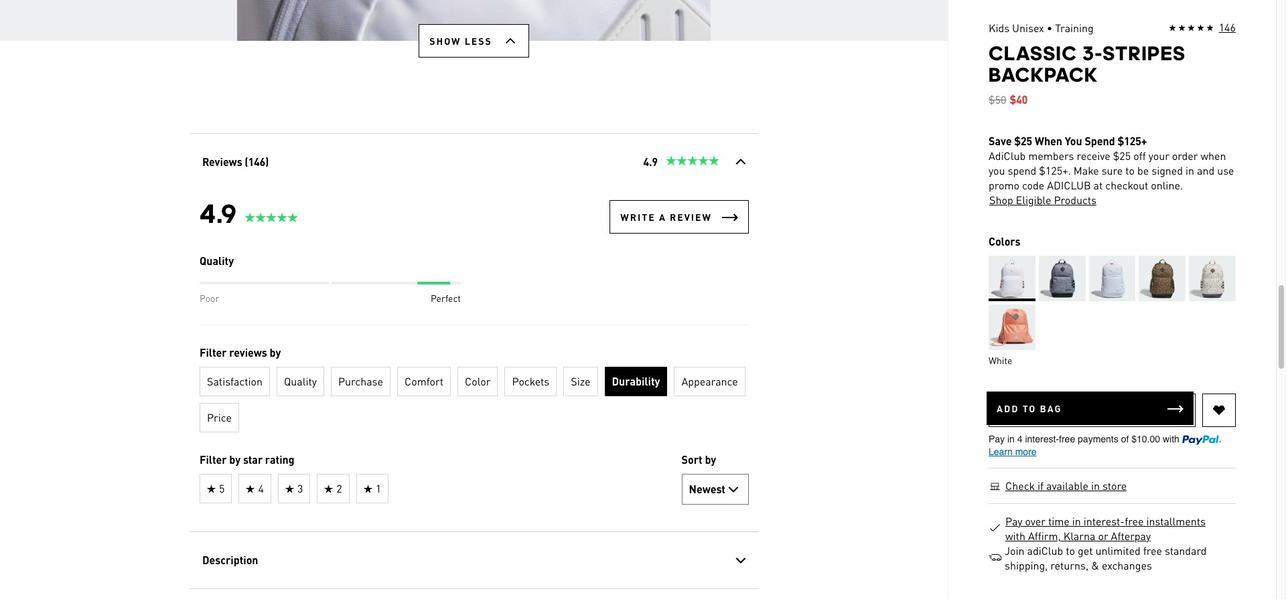 Task type: locate. For each thing, give the bounding box(es) containing it.
1 horizontal spatial $25
[[1113, 149, 1131, 163]]

by left star
[[229, 453, 240, 467]]

shipping,
[[1005, 559, 1048, 573]]

filter up 5 "link"
[[199, 453, 227, 467]]

in
[[1186, 163, 1194, 178], [1091, 479, 1100, 493], [1072, 514, 1081, 529]]

if
[[1038, 479, 1044, 493]]

product color: light grey image
[[1089, 256, 1136, 301]]

exchanges
[[1102, 559, 1152, 573]]

color link
[[457, 367, 498, 397]]

4
[[258, 482, 264, 496]]

adiclub
[[1027, 544, 1063, 558]]

0 vertical spatial free
[[1125, 514, 1144, 529]]

product color: white image
[[989, 256, 1036, 301]]

0 horizontal spatial by
[[229, 453, 240, 467]]

filter by star rating
[[199, 453, 294, 467]]

pay over time in interest-free installments with affirm, klarna or afterpay link
[[1005, 514, 1227, 544]]

2 horizontal spatial in
[[1186, 163, 1194, 178]]

by for filter by star rating
[[229, 453, 240, 467]]

free down the afterpay
[[1143, 544, 1162, 558]]

show less
[[430, 35, 492, 47]]

free inside join adiclub to get unlimited free standard shipping, returns, & exchanges
[[1143, 544, 1162, 558]]

show
[[430, 35, 461, 47]]

in for interest-
[[1072, 514, 1081, 529]]

installments
[[1146, 514, 1206, 529]]

stripes
[[1103, 42, 1186, 65]]

satisfaction
[[207, 374, 262, 389]]

2 filter from the top
[[199, 453, 227, 467]]

0 horizontal spatial in
[[1072, 514, 1081, 529]]

146
[[1219, 20, 1236, 34]]

to inside save $25 when you spend $125+ adiclub members receive $25 off your order when you spend $125+. make sure to be signed in and use promo code adiclub at checkout online. shop eligible products
[[1126, 163, 1135, 178]]

in inside save $25 when you spend $125+ adiclub members receive $25 off your order when you spend $125+. make sure to be signed in and use promo code adiclub at checkout online. shop eligible products
[[1186, 163, 1194, 178]]

pay
[[1005, 514, 1023, 529]]

reviews
[[202, 155, 242, 169]]

sort by
[[681, 453, 716, 467]]

1 horizontal spatial to
[[1126, 163, 1135, 178]]

0 vertical spatial $25
[[1014, 134, 1032, 148]]

filter for filter reviews by
[[199, 346, 227, 360]]

free
[[1125, 514, 1144, 529], [1143, 544, 1162, 558]]

shop eligible products link
[[989, 193, 1097, 208]]

free for unlimited
[[1143, 544, 1162, 558]]

0 vertical spatial 4.9
[[643, 155, 657, 169]]

•
[[1047, 21, 1053, 35]]

white
[[989, 354, 1012, 366]]

comfort
[[404, 374, 443, 389]]

2 link
[[317, 474, 349, 504]]

1 vertical spatial in
[[1091, 479, 1100, 493]]

1 filter from the top
[[199, 346, 227, 360]]

4.9 up write
[[643, 155, 657, 169]]

adiclub
[[1047, 178, 1091, 192]]

0 vertical spatial in
[[1186, 163, 1194, 178]]

make
[[1074, 163, 1099, 178]]

show less button
[[419, 24, 529, 58]]

free inside pay over time in interest-free installments with affirm, klarna or afterpay
[[1125, 514, 1144, 529]]

4 link
[[238, 474, 271, 504]]

pockets link
[[504, 367, 557, 397]]

online.
[[1151, 178, 1183, 192]]

by right sort at the right bottom of the page
[[705, 453, 716, 467]]

adiclub
[[989, 149, 1026, 163]]

1 vertical spatial to
[[1066, 544, 1075, 558]]

signed
[[1152, 163, 1183, 178]]

5
[[219, 482, 224, 496]]

your
[[1149, 149, 1170, 163]]

4.9
[[643, 155, 657, 169], [199, 198, 237, 229]]

4.9 up quality
[[199, 198, 237, 229]]

or
[[1098, 529, 1108, 543]]

in inside pay over time in interest-free installments with affirm, klarna or afterpay
[[1072, 514, 1081, 529]]

in for store
[[1091, 479, 1100, 493]]

promo
[[989, 178, 1020, 192]]

1 vertical spatial 4.9
[[199, 198, 237, 229]]

None field
[[681, 474, 749, 505]]

product color: grey image
[[1039, 256, 1086, 301]]

1 horizontal spatial 4.9
[[643, 155, 657, 169]]

none field containing newest
[[681, 474, 749, 505]]

check if available in store button
[[1005, 479, 1127, 494]]

size
[[571, 374, 590, 389]]

1 horizontal spatial in
[[1091, 479, 1100, 493]]

in up klarna
[[1072, 514, 1081, 529]]

3-
[[1082, 42, 1103, 65]]

1 vertical spatial filter
[[199, 453, 227, 467]]

quality link
[[276, 367, 324, 397]]

write a review button
[[609, 200, 749, 234]]

1 horizontal spatial by
[[269, 346, 281, 360]]

to
[[1023, 403, 1037, 415]]

free up the afterpay
[[1125, 514, 1144, 529]]

to up returns,
[[1066, 544, 1075, 558]]

2 horizontal spatial by
[[705, 453, 716, 467]]

filter for filter by star rating
[[199, 453, 227, 467]]

appearance
[[681, 374, 738, 389]]

classic 3-stripes backpack $50 $40
[[989, 42, 1186, 107]]

and
[[1197, 163, 1215, 178]]

2 vertical spatial in
[[1072, 514, 1081, 529]]

$25 up adiclub
[[1014, 134, 1032, 148]]

0 vertical spatial to
[[1126, 163, 1135, 178]]

perfect
[[430, 292, 461, 304]]

to
[[1126, 163, 1135, 178], [1066, 544, 1075, 558]]

filter left reviews
[[199, 346, 227, 360]]

unisex
[[1012, 21, 1044, 35]]

save
[[989, 134, 1012, 148]]

$25 up "sure"
[[1113, 149, 1131, 163]]

in left store
[[1091, 479, 1100, 493]]

in down order
[[1186, 163, 1194, 178]]

shop
[[989, 193, 1013, 207]]

description button
[[189, 533, 759, 589]]

colors
[[989, 234, 1021, 249]]

write a review
[[620, 211, 712, 223]]

price link
[[199, 403, 239, 433]]

purchase link
[[331, 367, 390, 397]]

1 vertical spatial free
[[1143, 544, 1162, 558]]

with
[[1005, 529, 1026, 543]]

filter
[[199, 346, 227, 360], [199, 453, 227, 467]]

reviews
[[229, 346, 267, 360]]

description
[[202, 553, 258, 567]]

to inside join adiclub to get unlimited free standard shipping, returns, & exchanges
[[1066, 544, 1075, 558]]

spend
[[1008, 163, 1037, 178]]

0 horizontal spatial $25
[[1014, 134, 1032, 148]]

in inside button
[[1091, 479, 1100, 493]]

1 vertical spatial $25
[[1113, 149, 1131, 163]]

dropdown image
[[725, 482, 741, 498]]

write
[[620, 211, 655, 223]]

0 vertical spatial filter
[[199, 346, 227, 360]]

0 horizontal spatial to
[[1066, 544, 1075, 558]]

over
[[1025, 514, 1046, 529]]

to left be
[[1126, 163, 1135, 178]]

by right reviews
[[269, 346, 281, 360]]

when
[[1201, 149, 1226, 163]]



Task type: vqa. For each thing, say whether or not it's contained in the screenshot.
Or
yes



Task type: describe. For each thing, give the bounding box(es) containing it.
code
[[1022, 178, 1045, 192]]

5 link
[[199, 474, 232, 504]]

order
[[1172, 149, 1198, 163]]

standard
[[1165, 544, 1207, 558]]

receive
[[1077, 149, 1111, 163]]

returns,
[[1051, 559, 1089, 573]]

size link
[[563, 367, 598, 397]]

2
[[336, 482, 342, 496]]

bag
[[1040, 403, 1062, 415]]

available
[[1046, 479, 1088, 493]]

be
[[1137, 163, 1149, 178]]

add to bag button
[[987, 392, 1194, 425]]

146 button
[[1169, 20, 1236, 36]]

product color: medium brown / black / pulse lime s22 image
[[1139, 256, 1186, 301]]

(146)
[[244, 155, 269, 169]]

time
[[1048, 514, 1070, 529]]

use
[[1217, 163, 1234, 178]]

kids
[[989, 21, 1010, 35]]

join
[[1005, 544, 1025, 558]]

satisfaction link
[[199, 367, 270, 397]]

$40
[[1010, 92, 1028, 107]]

checkout
[[1106, 178, 1148, 192]]

you
[[1065, 134, 1082, 148]]

$50
[[989, 92, 1006, 107]]

you
[[989, 163, 1005, 178]]

klarna
[[1064, 529, 1096, 543]]

get
[[1078, 544, 1093, 558]]

when
[[1035, 134, 1062, 148]]

comfort link
[[397, 367, 451, 397]]

1 link
[[356, 474, 388, 504]]

review
[[670, 211, 712, 223]]

backpack
[[989, 63, 1098, 86]]

interest-
[[1084, 514, 1125, 529]]

rating
[[265, 453, 294, 467]]

color
[[465, 374, 490, 389]]

training
[[1055, 21, 1094, 35]]

join adiclub to get unlimited free standard shipping, returns, & exchanges
[[1005, 544, 1207, 573]]

1
[[375, 482, 381, 496]]

pockets
[[512, 374, 549, 389]]

add
[[997, 403, 1019, 415]]

check
[[1005, 479, 1035, 493]]

pay over time in interest-free installments with affirm, klarna or afterpay
[[1005, 514, 1206, 543]]

by for sort by
[[705, 453, 716, 467]]

product color: white / onix / beige image
[[1189, 256, 1236, 301]]

$125+
[[1118, 134, 1147, 148]]

afterpay
[[1111, 529, 1151, 543]]

star
[[243, 453, 262, 467]]

durability
[[612, 374, 660, 389]]

sort
[[681, 453, 702, 467]]

3
[[297, 482, 303, 496]]

add to bag
[[997, 403, 1062, 415]]

quality
[[284, 374, 316, 389]]

check if available in store
[[1005, 479, 1127, 493]]

durability link
[[604, 367, 667, 397]]

poor
[[199, 292, 219, 304]]

filter reviews by
[[199, 346, 281, 360]]

eligible
[[1016, 193, 1051, 207]]

0 horizontal spatial 4.9
[[199, 198, 237, 229]]

product color: pink / silver metallic image
[[989, 305, 1036, 350]]

&
[[1091, 559, 1099, 573]]

3 link
[[278, 474, 310, 504]]

products
[[1054, 193, 1097, 207]]

at
[[1094, 178, 1103, 192]]

newest
[[689, 482, 725, 496]]

price
[[207, 411, 231, 425]]

off
[[1134, 149, 1146, 163]]

free for interest-
[[1125, 514, 1144, 529]]

save $25 when you spend $125+ adiclub members receive $25 off your order when you spend $125+. make sure to be signed in and use promo code adiclub at checkout online. shop eligible products
[[989, 134, 1234, 207]]

reviews (146)
[[202, 155, 269, 169]]

purchase
[[338, 374, 383, 389]]



